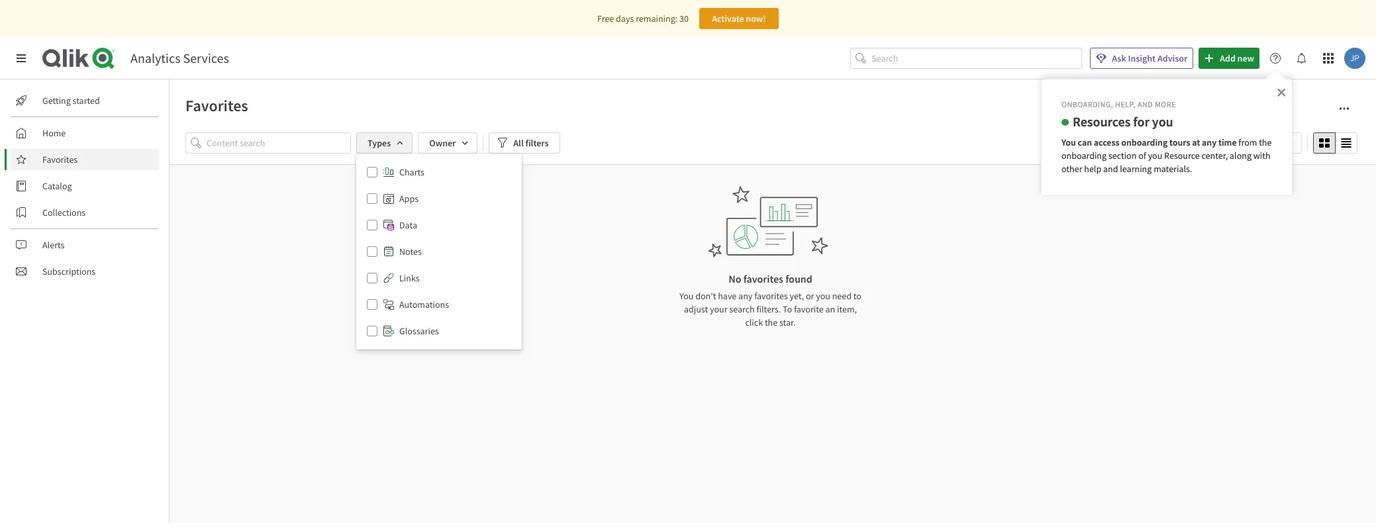 Task type: locate. For each thing, give the bounding box(es) containing it.
advisor
[[1158, 52, 1188, 64]]

collections
[[42, 207, 86, 219]]

× dialog
[[1042, 79, 1293, 196]]

favorites inside navigation pane element
[[42, 154, 78, 166]]

access
[[1094, 136, 1120, 148]]

any for found
[[739, 290, 753, 302]]

ask insight advisor
[[1113, 52, 1188, 64]]

and down 'section' on the top right
[[1104, 163, 1119, 175]]

catalog link
[[11, 176, 159, 197]]

free
[[598, 13, 614, 25]]

0 vertical spatial you
[[1062, 136, 1077, 148]]

favorites
[[186, 95, 248, 116], [42, 154, 78, 166]]

all
[[514, 137, 524, 149]]

resources
[[1073, 113, 1131, 130]]

days
[[616, 13, 634, 25]]

collections link
[[11, 202, 159, 223]]

you left can
[[1062, 136, 1077, 148]]

filters
[[526, 137, 549, 149]]

catalog
[[42, 180, 72, 192]]

more
[[1156, 99, 1177, 109]]

1 horizontal spatial onboarding
[[1122, 136, 1168, 148]]

the inside no favorites found you don't have any favorites yet, or you need to adjust your search filters. to favorite an item, click the star.
[[765, 317, 778, 329]]

0 vertical spatial you
[[1153, 113, 1174, 130]]

getting started link
[[11, 90, 159, 111]]

have
[[718, 290, 737, 302]]

getting
[[42, 95, 71, 107]]

1 vertical spatial any
[[739, 290, 753, 302]]

0 horizontal spatial any
[[739, 290, 753, 302]]

filters region
[[186, 130, 1361, 350]]

recently
[[1227, 137, 1260, 149]]

1 vertical spatial onboarding
[[1062, 150, 1107, 161]]

found
[[786, 272, 813, 286]]

you inside from the onboarding section of you resource center, along with other help and learning materials.
[[1149, 150, 1163, 161]]

0 vertical spatial and
[[1138, 99, 1154, 109]]

1 horizontal spatial the
[[1260, 136, 1272, 148]]

new
[[1238, 52, 1255, 64]]

you up adjust
[[680, 290, 694, 302]]

any inside no favorites found you don't have any favorites yet, or you need to adjust your search filters. to favorite an item, click the star.
[[739, 290, 753, 302]]

1 vertical spatial you
[[1149, 150, 1163, 161]]

you inside no favorites found you don't have any favorites yet, or you need to adjust your search filters. to favorite an item, click the star.
[[680, 290, 694, 302]]

resource
[[1165, 150, 1200, 161]]

can
[[1078, 136, 1093, 148]]

2 vertical spatial you
[[816, 290, 831, 302]]

0 horizontal spatial favorites
[[42, 154, 78, 166]]

filters.
[[757, 303, 781, 315]]

0 horizontal spatial onboarding
[[1062, 150, 1107, 161]]

owner button
[[418, 133, 478, 154]]

×
[[1277, 82, 1287, 101]]

the
[[1260, 136, 1272, 148], [765, 317, 778, 329]]

you
[[1153, 113, 1174, 130], [1149, 150, 1163, 161], [816, 290, 831, 302]]

any for access
[[1203, 136, 1217, 148]]

add
[[1221, 52, 1236, 64]]

more actions image
[[1340, 103, 1350, 114]]

analytics services element
[[131, 50, 229, 66]]

0 vertical spatial any
[[1203, 136, 1217, 148]]

you
[[1062, 136, 1077, 148], [680, 290, 694, 302]]

owner
[[430, 137, 456, 149]]

30
[[680, 13, 689, 25]]

onboarding down can
[[1062, 150, 1107, 161]]

favorites right no
[[744, 272, 784, 286]]

favorites
[[744, 272, 784, 286], [755, 290, 788, 302]]

home link
[[11, 123, 159, 144]]

any inside × dialog
[[1203, 136, 1217, 148]]

any right at
[[1203, 136, 1217, 148]]

yet,
[[790, 290, 804, 302]]

you right or
[[816, 290, 831, 302]]

favorites up catalog
[[42, 154, 78, 166]]

0 vertical spatial onboarding
[[1122, 136, 1168, 148]]

onboarding up of
[[1122, 136, 1168, 148]]

from
[[1239, 136, 1258, 148]]

free days remaining: 30
[[598, 13, 689, 25]]

help,
[[1116, 99, 1136, 109]]

favorites down 'services'
[[186, 95, 248, 116]]

1 vertical spatial and
[[1104, 163, 1119, 175]]

any
[[1203, 136, 1217, 148], [739, 290, 753, 302]]

links
[[400, 272, 420, 284]]

used
[[1262, 137, 1281, 149]]

1 horizontal spatial you
[[1062, 136, 1077, 148]]

at
[[1193, 136, 1201, 148]]

adjust
[[684, 303, 708, 315]]

× button
[[1277, 82, 1287, 101]]

favorites up filters.
[[755, 290, 788, 302]]

tours
[[1170, 136, 1191, 148]]

1 vertical spatial the
[[765, 317, 778, 329]]

to
[[854, 290, 862, 302]]

no
[[729, 272, 742, 286]]

0 horizontal spatial the
[[765, 317, 778, 329]]

0 vertical spatial favorites
[[744, 272, 784, 286]]

any up search
[[739, 290, 753, 302]]

you right of
[[1149, 150, 1163, 161]]

the down filters.
[[765, 317, 778, 329]]

0 vertical spatial favorites
[[186, 95, 248, 116]]

1 vertical spatial favorites
[[42, 154, 78, 166]]

Content search text field
[[207, 132, 351, 154]]

star.
[[780, 317, 796, 329]]

0 horizontal spatial you
[[680, 290, 694, 302]]

subscriptions link
[[11, 261, 159, 282]]

alerts
[[42, 239, 65, 251]]

onboarding
[[1122, 136, 1168, 148], [1062, 150, 1107, 161]]

you inside × dialog
[[1062, 136, 1077, 148]]

the up with
[[1260, 136, 1272, 148]]

1 vertical spatial you
[[680, 290, 694, 302]]

0 horizontal spatial and
[[1104, 163, 1119, 175]]

1 horizontal spatial any
[[1203, 136, 1217, 148]]

you down more
[[1153, 113, 1174, 130]]

0 vertical spatial the
[[1260, 136, 1272, 148]]

and up for
[[1138, 99, 1154, 109]]

notes
[[400, 246, 422, 258]]

add new
[[1221, 52, 1255, 64]]

and
[[1138, 99, 1154, 109], [1104, 163, 1119, 175]]

materials.
[[1154, 163, 1193, 175]]



Task type: vqa. For each thing, say whether or not it's contained in the screenshot.
The Getting Started
yes



Task type: describe. For each thing, give the bounding box(es) containing it.
and inside from the onboarding section of you resource center, along with other help and learning materials.
[[1104, 163, 1119, 175]]

switch view group
[[1314, 133, 1358, 154]]

center,
[[1202, 150, 1229, 161]]

or
[[806, 290, 815, 302]]

apps
[[400, 193, 419, 205]]

search
[[730, 303, 755, 315]]

from the onboarding section of you resource center, along with other help and learning materials.
[[1062, 136, 1274, 175]]

the inside from the onboarding section of you resource center, along with other help and learning materials.
[[1260, 136, 1272, 148]]

1 horizontal spatial favorites
[[186, 95, 248, 116]]

alerts link
[[11, 235, 159, 256]]

resources for you
[[1073, 113, 1174, 130]]

click
[[746, 317, 763, 329]]

started
[[73, 95, 100, 107]]

time
[[1219, 136, 1237, 148]]

section
[[1109, 150, 1137, 161]]

don't
[[696, 290, 717, 302]]

analytics services
[[131, 50, 229, 66]]

with
[[1254, 150, 1271, 161]]

you can access onboarding tours at any time
[[1062, 136, 1237, 148]]

ask
[[1113, 52, 1127, 64]]

ask insight advisor button
[[1091, 48, 1194, 69]]

add new button
[[1199, 48, 1260, 69]]

an
[[826, 303, 836, 315]]

getting started
[[42, 95, 100, 107]]

onboarding, help, and more
[[1062, 99, 1177, 109]]

onboarding,
[[1062, 99, 1114, 109]]

recently used
[[1227, 137, 1281, 149]]

data
[[400, 219, 417, 231]]

activate now!
[[712, 13, 766, 25]]

insight
[[1129, 52, 1156, 64]]

remaining:
[[636, 13, 678, 25]]

Recently used field
[[1218, 133, 1303, 154]]

activate
[[712, 13, 744, 25]]

you inside no favorites found you don't have any favorites yet, or you need to adjust your search filters. to favorite an item, click the star.
[[816, 290, 831, 302]]

subscriptions
[[42, 266, 96, 278]]

onboarding inside from the onboarding section of you resource center, along with other help and learning materials.
[[1062, 150, 1107, 161]]

1 horizontal spatial and
[[1138, 99, 1154, 109]]

no favorites found you don't have any favorites yet, or you need to adjust your search filters. to favorite an item, click the star.
[[680, 272, 862, 329]]

all filters button
[[489, 133, 560, 154]]

types
[[368, 137, 391, 149]]

favorite
[[794, 303, 824, 315]]

of
[[1139, 150, 1147, 161]]

close sidebar menu image
[[16, 53, 27, 64]]

glossaries
[[400, 325, 439, 337]]

analytics
[[131, 50, 181, 66]]

1 vertical spatial favorites
[[755, 290, 788, 302]]

services
[[183, 50, 229, 66]]

other
[[1062, 163, 1083, 175]]

navigation pane element
[[0, 85, 169, 288]]

your
[[710, 303, 728, 315]]

home
[[42, 127, 66, 139]]

to
[[783, 303, 793, 315]]

now!
[[746, 13, 766, 25]]

help
[[1085, 163, 1102, 175]]

charts
[[400, 166, 425, 178]]

Search text field
[[872, 47, 1083, 69]]

for
[[1134, 113, 1150, 130]]

learning
[[1121, 163, 1152, 175]]

along
[[1230, 150, 1252, 161]]

types button
[[356, 133, 413, 154]]

automations
[[400, 299, 449, 311]]

need
[[833, 290, 852, 302]]

favorites link
[[11, 149, 159, 170]]

activate now! link
[[700, 8, 779, 29]]

all filters
[[514, 137, 549, 149]]

item,
[[838, 303, 857, 315]]

searchbar element
[[851, 47, 1083, 69]]

james peterson image
[[1345, 48, 1366, 69]]



